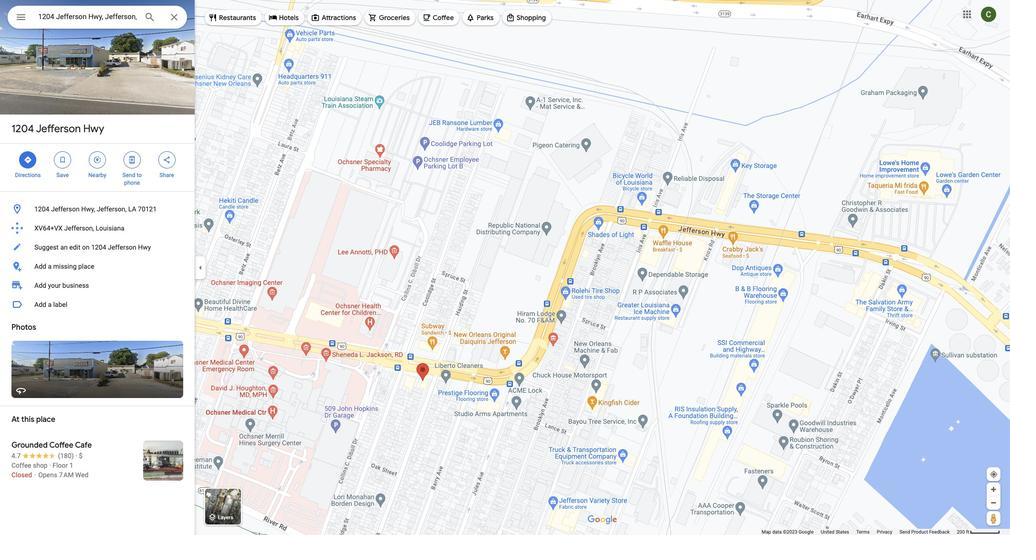 Task type: locate. For each thing, give the bounding box(es) containing it.
phone
[[124, 180, 140, 186]]

2 vertical spatial add
[[34, 301, 46, 308]]

layers
[[218, 515, 233, 521]]

200
[[957, 529, 965, 535]]

send
[[122, 172, 135, 179], [900, 529, 911, 535]]

actions for 1204 jefferson hwy region
[[0, 144, 195, 191]]

1204 jefferson hwy, jefferson, la 70121 button
[[0, 200, 195, 219]]

1 vertical spatial jefferson,
[[64, 224, 94, 232]]

2 horizontal spatial coffee
[[433, 13, 454, 22]]

3 add from the top
[[34, 301, 46, 308]]

jefferson inside button
[[51, 205, 80, 213]]

4.7
[[11, 452, 21, 460]]

grounded
[[11, 441, 48, 450]]

add left label
[[34, 301, 46, 308]]

a
[[48, 263, 52, 270], [48, 301, 52, 308]]

wed
[[75, 471, 89, 479]]

1 vertical spatial hwy
[[138, 243, 151, 251]]

footer containing map data ©2023 google
[[762, 529, 957, 535]]

jefferson down louisiana
[[108, 243, 136, 251]]

jefferson up 
[[36, 122, 81, 136]]

place down the "on" at the left of the page
[[78, 263, 94, 270]]

1204 for 1204 jefferson hwy, jefferson, la 70121
[[34, 205, 49, 213]]

1 horizontal spatial jefferson,
[[97, 205, 127, 213]]

1204 jefferson hwy
[[11, 122, 104, 136]]

0 vertical spatial a
[[48, 263, 52, 270]]

data
[[773, 529, 782, 535]]

send inside button
[[900, 529, 911, 535]]

shopping button
[[503, 6, 552, 29]]

· left price: inexpensive icon
[[75, 452, 77, 460]]

add down suggest
[[34, 263, 46, 270]]

jefferson, up edit
[[64, 224, 94, 232]]

hwy
[[83, 122, 104, 136], [138, 243, 151, 251]]

1 horizontal spatial send
[[900, 529, 911, 535]]

1204 up 
[[11, 122, 34, 136]]

zoom out image
[[991, 499, 998, 507]]

1 vertical spatial a
[[48, 301, 52, 308]]

1 a from the top
[[48, 263, 52, 270]]

1204 up xv64+vx
[[34, 205, 49, 213]]

0 horizontal spatial send
[[122, 172, 135, 179]]

parks button
[[463, 6, 500, 29]]

this
[[21, 415, 34, 424]]

1204 inside button
[[34, 205, 49, 213]]

terms button
[[857, 529, 870, 535]]

coffee inside coffee shop · floor 1 closed ⋅ opens 7 am wed
[[11, 462, 31, 469]]

1 horizontal spatial coffee
[[49, 441, 73, 450]]

share
[[160, 172, 174, 179]]

ft
[[967, 529, 970, 535]]

jefferson, up louisiana
[[97, 205, 127, 213]]

0 vertical spatial 1204
[[11, 122, 34, 136]]

hwy up 
[[83, 122, 104, 136]]

jefferson
[[36, 122, 81, 136], [51, 205, 80, 213], [108, 243, 136, 251]]

·
[[75, 452, 77, 460], [49, 462, 51, 469]]

0 horizontal spatial ·
[[49, 462, 51, 469]]

a left "missing"
[[48, 263, 52, 270]]

jefferson,
[[97, 205, 127, 213], [64, 224, 94, 232]]

google maps element
[[0, 0, 1011, 535]]

coffee
[[433, 13, 454, 22], [49, 441, 73, 450], [11, 462, 31, 469]]

directions
[[15, 172, 41, 179]]

⋅
[[34, 471, 37, 479]]

0 vertical spatial send
[[122, 172, 135, 179]]

1204
[[11, 122, 34, 136], [34, 205, 49, 213], [91, 243, 106, 251]]

send product feedback button
[[900, 529, 950, 535]]

coffee button
[[419, 6, 460, 29]]

xv64+vx
[[34, 224, 63, 232]]


[[93, 155, 102, 165]]

collapse side panel image
[[195, 262, 206, 273]]


[[15, 11, 27, 24]]

2 vertical spatial coffee
[[11, 462, 31, 469]]

coffee for coffee shop · floor 1 closed ⋅ opens 7 am wed
[[11, 462, 31, 469]]

attractions button
[[308, 6, 362, 29]]

send for send product feedback
[[900, 529, 911, 535]]

add a label button
[[0, 295, 195, 314]]

jefferson left hwy,
[[51, 205, 80, 213]]

1 vertical spatial coffee
[[49, 441, 73, 450]]

1 horizontal spatial hwy
[[138, 243, 151, 251]]

1204 jefferson hwy main content
[[0, 0, 195, 535]]

add
[[34, 263, 46, 270], [34, 282, 46, 289], [34, 301, 46, 308]]

add for add your business
[[34, 282, 46, 289]]

google account: christina overa  
(christinaovera9@gmail.com) image
[[982, 7, 997, 22]]

an
[[60, 243, 68, 251]]

200 ft
[[957, 529, 970, 535]]

xv64+vx jefferson, louisiana button
[[0, 219, 195, 238]]

1 horizontal spatial ·
[[75, 452, 77, 460]]

2 horizontal spatial 1204
[[91, 243, 106, 251]]

0 vertical spatial hwy
[[83, 122, 104, 136]]

product
[[912, 529, 929, 535]]

(180)
[[58, 452, 74, 460]]

1 vertical spatial jefferson
[[51, 205, 80, 213]]

coffee left parks button
[[433, 13, 454, 22]]

coffee inside button
[[433, 13, 454, 22]]

1 vertical spatial 1204
[[34, 205, 49, 213]]

send left product
[[900, 529, 911, 535]]

0 vertical spatial jefferson,
[[97, 205, 127, 213]]

7 am
[[59, 471, 74, 479]]

place
[[78, 263, 94, 270], [36, 415, 55, 424]]


[[58, 155, 67, 165]]

feedback
[[930, 529, 950, 535]]

2 vertical spatial jefferson
[[108, 243, 136, 251]]

from your device image
[[990, 470, 999, 479]]

google
[[799, 529, 814, 535]]

· up 'opens'
[[49, 462, 51, 469]]

None field
[[38, 11, 137, 22]]

suggest
[[34, 243, 59, 251]]

united states button
[[821, 529, 850, 535]]

1 horizontal spatial 1204
[[34, 205, 49, 213]]

1204 right the "on" at the left of the page
[[91, 243, 106, 251]]

united states
[[821, 529, 850, 535]]

1 vertical spatial send
[[900, 529, 911, 535]]

none field inside 1204 jefferson hwy, jefferson, la 70121 field
[[38, 11, 137, 22]]

send for send to phone
[[122, 172, 135, 179]]

0 vertical spatial coffee
[[433, 13, 454, 22]]

2 a from the top
[[48, 301, 52, 308]]

send to phone
[[122, 172, 142, 186]]

coffee up (180) at the left of the page
[[49, 441, 73, 450]]

$
[[79, 452, 83, 460]]

0 horizontal spatial 1204
[[11, 122, 34, 136]]

shopping
[[517, 13, 546, 22]]

map
[[762, 529, 772, 535]]

1
[[70, 462, 73, 469]]

place right this
[[36, 415, 55, 424]]

send up phone
[[122, 172, 135, 179]]

0 horizontal spatial coffee
[[11, 462, 31, 469]]

a for label
[[48, 301, 52, 308]]

hwy down 70121
[[138, 243, 151, 251]]

2 add from the top
[[34, 282, 46, 289]]

terms
[[857, 529, 870, 535]]

xv64+vx jefferson, louisiana
[[34, 224, 125, 232]]

1 vertical spatial ·
[[49, 462, 51, 469]]

0 vertical spatial place
[[78, 263, 94, 270]]

a left label
[[48, 301, 52, 308]]

coffee up closed at the bottom
[[11, 462, 31, 469]]

1 vertical spatial add
[[34, 282, 46, 289]]

1 add from the top
[[34, 263, 46, 270]]

footer
[[762, 529, 957, 535]]

1 horizontal spatial place
[[78, 263, 94, 270]]

2 vertical spatial 1204
[[91, 243, 106, 251]]


[[24, 155, 32, 165]]

add left your
[[34, 282, 46, 289]]

0 vertical spatial jefferson
[[36, 122, 81, 136]]

attractions
[[322, 13, 356, 22]]

0 horizontal spatial place
[[36, 415, 55, 424]]

0 vertical spatial add
[[34, 263, 46, 270]]

send inside 'send to phone'
[[122, 172, 135, 179]]



Task type: describe. For each thing, give the bounding box(es) containing it.

[[163, 155, 171, 165]]

place inside add a missing place button
[[78, 263, 94, 270]]

to
[[137, 172, 142, 179]]

200 ft button
[[957, 529, 1001, 535]]

add your business
[[34, 282, 89, 289]]

©2023
[[783, 529, 798, 535]]

add for add a label
[[34, 301, 46, 308]]

0 vertical spatial ·
[[75, 452, 77, 460]]

jefferson for hwy,
[[51, 205, 80, 213]]

business
[[62, 282, 89, 289]]

zoom in image
[[991, 486, 998, 493]]

hotels
[[279, 13, 299, 22]]

add a missing place
[[34, 263, 94, 270]]

save
[[57, 172, 69, 179]]

suggest an edit on 1204 jefferson hwy button
[[0, 238, 195, 257]]

united
[[821, 529, 835, 535]]

suggest an edit on 1204 jefferson hwy
[[34, 243, 151, 251]]

add your business link
[[0, 276, 195, 295]]

opens
[[38, 471, 57, 479]]

shop
[[33, 462, 48, 469]]

a for missing
[[48, 263, 52, 270]]

nearby
[[88, 172, 106, 179]]

1204 Jefferson Hwy, Jefferson, LA 70121 field
[[8, 6, 187, 29]]

closed
[[11, 471, 32, 479]]

1 vertical spatial place
[[36, 415, 55, 424]]

 search field
[[8, 6, 187, 31]]

 button
[[8, 6, 34, 31]]

privacy button
[[877, 529, 893, 535]]

grounded coffee cafe
[[11, 441, 92, 450]]

photos
[[11, 323, 36, 332]]

0 horizontal spatial hwy
[[83, 122, 104, 136]]

jefferson for hwy
[[36, 122, 81, 136]]

floor
[[53, 462, 68, 469]]

hotels button
[[265, 6, 305, 29]]

groceries
[[379, 13, 410, 22]]

your
[[48, 282, 61, 289]]

4.7 stars 180 reviews image
[[11, 451, 74, 461]]

map data ©2023 google
[[762, 529, 814, 535]]

cafe
[[75, 441, 92, 450]]

jefferson inside button
[[108, 243, 136, 251]]

70121
[[138, 205, 157, 213]]

1204 jefferson hwy, jefferson, la 70121
[[34, 205, 157, 213]]

· inside coffee shop · floor 1 closed ⋅ opens 7 am wed
[[49, 462, 51, 469]]

louisiana
[[96, 224, 125, 232]]

1204 for 1204 jefferson hwy
[[11, 122, 34, 136]]

price: inexpensive image
[[79, 452, 83, 460]]

at
[[11, 415, 20, 424]]

add a label
[[34, 301, 67, 308]]

on
[[82, 243, 90, 251]]

hwy inside button
[[138, 243, 151, 251]]

missing
[[53, 263, 77, 270]]

show street view coverage image
[[987, 511, 1001, 526]]

footer inside google maps element
[[762, 529, 957, 535]]

1204 inside button
[[91, 243, 106, 251]]

send product feedback
[[900, 529, 950, 535]]

coffee for coffee
[[433, 13, 454, 22]]

la
[[128, 205, 136, 213]]

at this place
[[11, 415, 55, 424]]

· $
[[75, 452, 83, 460]]

restaurants
[[219, 13, 256, 22]]

hwy,
[[81, 205, 95, 213]]

restaurants button
[[205, 6, 262, 29]]

privacy
[[877, 529, 893, 535]]


[[128, 155, 136, 165]]

groceries button
[[365, 6, 416, 29]]

states
[[836, 529, 850, 535]]

add a missing place button
[[0, 257, 195, 276]]

coffee shop · floor 1 closed ⋅ opens 7 am wed
[[11, 462, 89, 479]]

add for add a missing place
[[34, 263, 46, 270]]

label
[[53, 301, 67, 308]]

edit
[[69, 243, 80, 251]]

0 horizontal spatial jefferson,
[[64, 224, 94, 232]]

parks
[[477, 13, 494, 22]]



Task type: vqa. For each thing, say whether or not it's contained in the screenshot.
'Google Account: James Peterson  
(james.peterson1902@gmail.com)' Image
no



